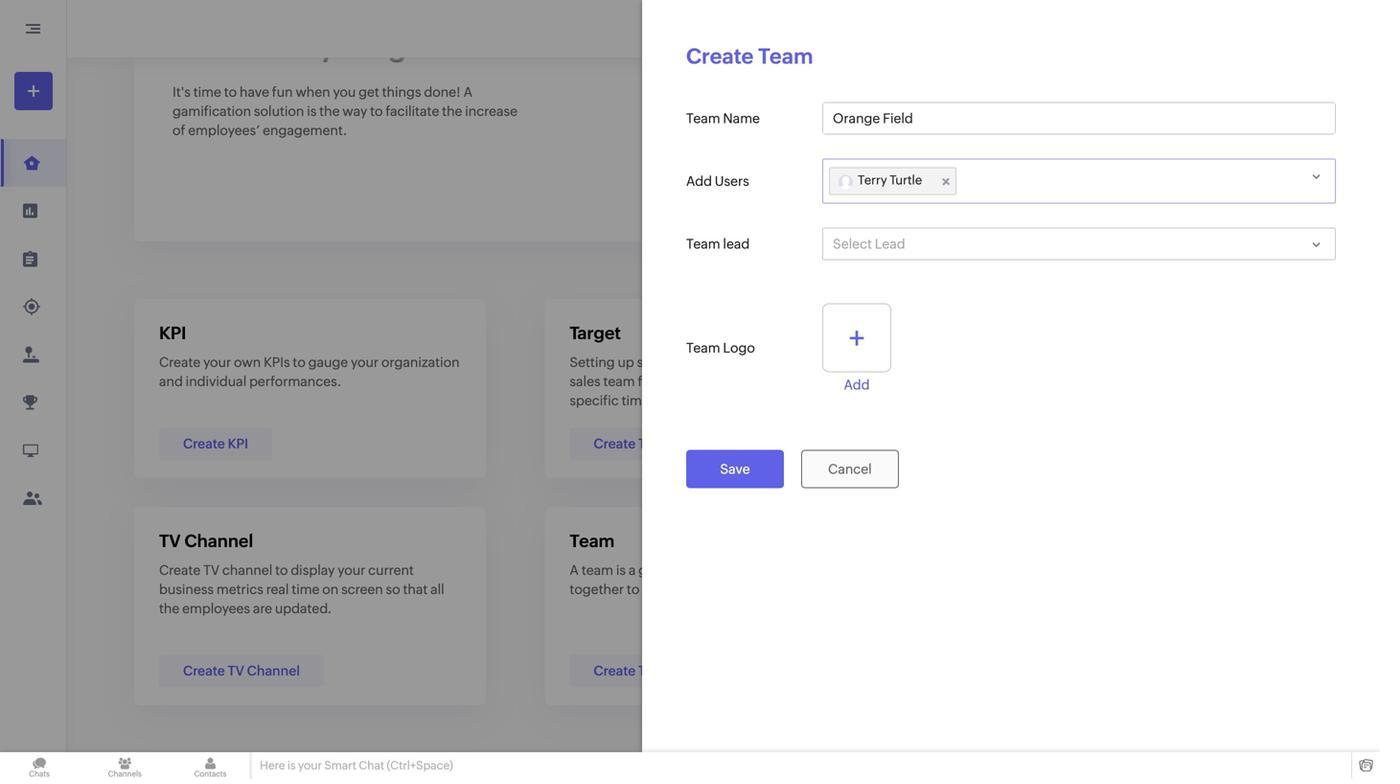 Task type: vqa. For each thing, say whether or not it's contained in the screenshot.
22
no



Task type: locate. For each thing, give the bounding box(es) containing it.
time inside 'it's time to have fun when you get things done! a gamification solution is the way to facilitate the increase of employees' engagement.'
[[193, 84, 221, 100]]

when
[[296, 84, 330, 100]]

is inside a team is a group of individuals working together to achieve their goal.
[[616, 563, 626, 578]]

time.
[[622, 393, 654, 408]]

to up performances.
[[293, 355, 306, 370]]

1 vertical spatial achieve
[[642, 582, 691, 597]]

on down targets
[[691, 374, 708, 389]]

1 vertical spatial channel
[[247, 663, 300, 679]]

time up gamification
[[193, 84, 221, 100]]

1 vertical spatial is
[[616, 563, 626, 578]]

0 vertical spatial a
[[463, 84, 473, 100]]

fun
[[272, 84, 293, 100]]

tv up business
[[159, 531, 181, 551]]

create down individual
[[183, 436, 225, 451]]

you right keep
[[781, 355, 804, 370]]

to inside a team is a group of individuals working together to achieve their goal.
[[627, 582, 640, 597]]

team name
[[686, 111, 760, 126]]

keep
[[748, 355, 778, 370]]

1 vertical spatial a
[[570, 563, 579, 578]]

your up get
[[320, 30, 382, 63]]

is inside 'it's time to have fun when you get things done! a gamification solution is the way to facilitate the increase of employees' engagement.'
[[307, 104, 317, 119]]

1 vertical spatial on
[[322, 582, 339, 597]]

the down when
[[319, 104, 340, 119]]

a left group
[[629, 563, 636, 578]]

target down time.
[[638, 436, 678, 451]]

create tv channel
[[183, 663, 300, 679]]

0 horizontal spatial the
[[159, 601, 179, 616]]

employees'
[[188, 123, 260, 138]]

0 horizontal spatial a
[[629, 563, 636, 578]]

of
[[173, 123, 185, 138], [679, 563, 692, 578]]

to left have
[[224, 84, 237, 100]]

to down get
[[370, 104, 383, 119]]

channel
[[222, 563, 272, 578]]

1 horizontal spatial sales
[[637, 355, 668, 370]]

list
[[0, 139, 66, 522]]

1 vertical spatial add
[[844, 377, 870, 392]]

2 horizontal spatial is
[[616, 563, 626, 578]]

on inside setting up sales targets help keep you and your sales team focused on achieving your goals for a specific time.
[[691, 374, 708, 389]]

is up together
[[616, 563, 626, 578]]

and
[[806, 355, 830, 370], [159, 374, 183, 389]]

1 vertical spatial create team
[[594, 663, 672, 679]]

you
[[333, 84, 356, 100], [781, 355, 804, 370]]

0 vertical spatial achieve
[[207, 30, 313, 63]]

0 vertical spatial is
[[307, 104, 317, 119]]

group
[[639, 563, 676, 578]]

2 horizontal spatial the
[[442, 104, 462, 119]]

so
[[386, 582, 400, 597]]

target
[[570, 323, 621, 343], [638, 436, 678, 451]]

0 horizontal spatial you
[[333, 84, 356, 100]]

achieve
[[207, 30, 313, 63], [642, 582, 691, 597]]

0 vertical spatial and
[[806, 355, 830, 370]]

cancel
[[828, 462, 872, 477]]

tv
[[159, 531, 181, 551], [203, 563, 220, 578], [228, 663, 244, 679]]

target up setting
[[570, 323, 621, 343]]

0 horizontal spatial and
[[159, 374, 183, 389]]

team inside setting up sales targets help keep you and your sales team focused on achieving your goals for a specific time.
[[603, 374, 635, 389]]

engagement.
[[263, 123, 347, 138]]

solution
[[254, 104, 304, 119]]

0 horizontal spatial is
[[287, 759, 296, 772]]

create down employees
[[183, 663, 225, 679]]

create team
[[686, 44, 813, 69], [594, 663, 672, 679]]

kpis
[[264, 355, 290, 370]]

way
[[342, 104, 367, 119]]

create target
[[594, 436, 678, 451]]

tv down employees
[[228, 663, 244, 679]]

and left individual
[[159, 374, 183, 389]]

a inside 'it's time to have fun when you get things done! a gamification solution is the way to facilitate the increase of employees' engagement.'
[[463, 84, 473, 100]]

save
[[720, 462, 750, 477]]

team
[[758, 44, 813, 69], [686, 111, 720, 126], [686, 236, 720, 252], [686, 340, 720, 356], [570, 531, 615, 551], [638, 663, 672, 679]]

tv down 'tv channel'
[[203, 563, 220, 578]]

1 horizontal spatial and
[[806, 355, 830, 370]]

to inside create your own kpis to gauge your organization and individual performances.
[[293, 355, 306, 370]]

0 vertical spatial kpi
[[159, 323, 186, 343]]

sales up focused
[[637, 355, 668, 370]]

updated.
[[275, 601, 332, 616]]

create team down together
[[594, 663, 672, 679]]

your left the smart
[[298, 759, 322, 772]]

2 vertical spatial tv
[[228, 663, 244, 679]]

your
[[320, 30, 382, 63], [203, 355, 231, 370], [351, 355, 379, 370], [833, 355, 861, 370], [774, 374, 802, 389], [338, 563, 366, 578], [298, 759, 322, 772]]

a right for
[[861, 374, 868, 389]]

create your own kpis to gauge your organization and individual performances.
[[159, 355, 460, 389]]

0 horizontal spatial add
[[686, 173, 712, 189]]

0 vertical spatial tv
[[159, 531, 181, 551]]

0 horizontal spatial tv
[[159, 531, 181, 551]]

0 vertical spatial on
[[691, 374, 708, 389]]

0 horizontal spatial time
[[193, 84, 221, 100]]

sales down setting
[[570, 374, 601, 389]]

0 horizontal spatial a
[[463, 84, 473, 100]]

chats image
[[0, 752, 79, 779]]

achieve up have
[[207, 30, 313, 63]]

your up screen
[[338, 563, 366, 578]]

are
[[253, 601, 272, 616]]

time
[[193, 84, 221, 100], [292, 582, 320, 597]]

it's
[[173, 84, 191, 100]]

team
[[603, 374, 635, 389], [582, 563, 613, 578]]

that
[[403, 582, 428, 597]]

sales
[[637, 355, 668, 370], [570, 374, 601, 389]]

create inside create your own kpis to gauge your organization and individual performances.
[[159, 355, 201, 370]]

1 vertical spatial you
[[781, 355, 804, 370]]

1 vertical spatial target
[[638, 436, 678, 451]]

the down business
[[159, 601, 179, 616]]

channel
[[185, 531, 253, 551], [247, 663, 300, 679]]

and up goals at the top of page
[[806, 355, 830, 370]]

you inside setting up sales targets help keep you and your sales team focused on achieving your goals for a specific time.
[[781, 355, 804, 370]]

a
[[463, 84, 473, 100], [570, 563, 579, 578]]

the down done!
[[442, 104, 462, 119]]

0 vertical spatial add
[[686, 173, 712, 189]]

0 horizontal spatial of
[[173, 123, 185, 138]]

to
[[173, 30, 200, 63], [224, 84, 237, 100], [370, 104, 383, 119], [293, 355, 306, 370], [275, 563, 288, 578], [627, 582, 640, 597]]

0 horizontal spatial on
[[322, 582, 339, 597]]

is right here
[[287, 759, 296, 772]]

1 horizontal spatial is
[[307, 104, 317, 119]]

kpi down individual
[[228, 436, 248, 451]]

channel up "channel"
[[185, 531, 253, 551]]

things
[[382, 84, 421, 100]]

team for team name
[[686, 111, 720, 126]]

channels image
[[85, 752, 164, 779]]

1 horizontal spatial add
[[844, 377, 870, 392]]

0 horizontal spatial sales
[[570, 374, 601, 389]]

to down group
[[627, 582, 640, 597]]

1 horizontal spatial on
[[691, 374, 708, 389]]

your down keep
[[774, 374, 802, 389]]

1 horizontal spatial you
[[781, 355, 804, 370]]

1 vertical spatial a
[[629, 563, 636, 578]]

0 vertical spatial channel
[[185, 531, 253, 551]]

you for target
[[781, 355, 804, 370]]

to up real
[[275, 563, 288, 578]]

of down gamification
[[173, 123, 185, 138]]

1 vertical spatial and
[[159, 374, 183, 389]]

1 vertical spatial tv
[[203, 563, 220, 578]]

add users
[[686, 173, 749, 189]]

0 vertical spatial sales
[[637, 355, 668, 370]]

increase
[[465, 104, 518, 119]]

2 vertical spatial is
[[287, 759, 296, 772]]

1 vertical spatial sales
[[570, 374, 601, 389]]

select lead
[[833, 236, 905, 252]]

team for team
[[570, 531, 615, 551]]

have
[[240, 84, 269, 100]]

help
[[717, 355, 745, 370]]

the
[[319, 104, 340, 119], [442, 104, 462, 119], [159, 601, 179, 616]]

1 horizontal spatial time
[[292, 582, 320, 597]]

of right group
[[679, 563, 692, 578]]

add right goals at the top of page
[[844, 377, 870, 392]]

a right done!
[[463, 84, 473, 100]]

on
[[691, 374, 708, 389], [322, 582, 339, 597]]

achieve down group
[[642, 582, 691, 597]]

achieving
[[710, 374, 771, 389]]

kpi up individual
[[159, 323, 186, 343]]

setting
[[570, 355, 615, 370]]

Select Lead field
[[822, 228, 1336, 260]]

create inside create tv channel link
[[183, 663, 225, 679]]

tv inside the create tv channel to display your current business metrics real time on screen so that all the employees are updated.
[[203, 563, 220, 578]]

and inside setting up sales targets help keep you and your sales team focused on achieving your goals for a specific time.
[[806, 355, 830, 370]]

is down when
[[307, 104, 317, 119]]

0 vertical spatial you
[[333, 84, 356, 100]]

None text field
[[823, 103, 1335, 134]]

0 vertical spatial time
[[193, 84, 221, 100]]

a up together
[[570, 563, 579, 578]]

1 horizontal spatial a
[[570, 563, 579, 578]]

team up together
[[582, 563, 613, 578]]

1 horizontal spatial tv
[[203, 563, 220, 578]]

achieve inside a team is a group of individuals working together to achieve their goal.
[[642, 582, 691, 597]]

contacts image
[[171, 752, 250, 779]]

on down display
[[322, 582, 339, 597]]

1 horizontal spatial of
[[679, 563, 692, 578]]

is
[[307, 104, 317, 119], [616, 563, 626, 578], [287, 759, 296, 772]]

you up way
[[333, 84, 356, 100]]

display
[[291, 563, 335, 578]]

2 horizontal spatial tv
[[228, 663, 244, 679]]

0 vertical spatial of
[[173, 123, 185, 138]]

0 vertical spatial create team
[[686, 44, 813, 69]]

add left users
[[686, 173, 712, 189]]

1 horizontal spatial a
[[861, 374, 868, 389]]

a inside setting up sales targets help keep you and your sales team focused on achieving your goals for a specific time.
[[861, 374, 868, 389]]

1 vertical spatial of
[[679, 563, 692, 578]]

team inside a team is a group of individuals working together to achieve their goal.
[[582, 563, 613, 578]]

0 vertical spatial target
[[570, 323, 621, 343]]

0 vertical spatial a
[[861, 374, 868, 389]]

a
[[861, 374, 868, 389], [629, 563, 636, 578]]

performances.
[[249, 374, 342, 389]]

metrics
[[216, 582, 263, 597]]

1 vertical spatial team
[[582, 563, 613, 578]]

1 vertical spatial time
[[292, 582, 320, 597]]

done!
[[424, 84, 461, 100]]

team logo
[[686, 340, 755, 356]]

create up business
[[159, 563, 201, 578]]

a inside a team is a group of individuals working together to achieve their goal.
[[570, 563, 579, 578]]

setting up sales targets help keep you and your sales team focused on achieving your goals for a specific time.
[[570, 355, 868, 408]]

1 horizontal spatial achieve
[[642, 582, 691, 597]]

create up individual
[[159, 355, 201, 370]]

channel down are
[[247, 663, 300, 679]]

time up updated.
[[292, 582, 320, 597]]

create team up the name
[[686, 44, 813, 69]]

0 vertical spatial team
[[603, 374, 635, 389]]

turtle
[[890, 173, 922, 187]]

you inside 'it's time to have fun when you get things done! a gamification solution is the way to facilitate the increase of employees' engagement.'
[[333, 84, 356, 100]]

1 horizontal spatial kpi
[[228, 436, 248, 451]]

team down the up
[[603, 374, 635, 389]]



Task type: describe. For each thing, give the bounding box(es) containing it.
logo
[[723, 340, 755, 356]]

create inside the create tv channel to display your current business metrics real time on screen so that all the employees are updated.
[[159, 563, 201, 578]]

terry turtle
[[858, 173, 922, 187]]

for
[[841, 374, 858, 389]]

screen
[[341, 582, 383, 597]]

goals
[[804, 374, 838, 389]]

create down 'specific'
[[594, 436, 636, 451]]

create kpi
[[183, 436, 248, 451]]

0 horizontal spatial achieve
[[207, 30, 313, 63]]

you for to achieve your goals.
[[333, 84, 356, 100]]

time inside the create tv channel to display your current business metrics real time on screen so that all the employees are updated.
[[292, 582, 320, 597]]

current
[[368, 563, 414, 578]]

0 horizontal spatial target
[[570, 323, 621, 343]]

0 horizontal spatial create team
[[594, 663, 672, 679]]

together
[[570, 582, 624, 597]]

organization
[[381, 355, 460, 370]]

focused
[[638, 374, 689, 389]]

gamification
[[173, 104, 251, 119]]

1 vertical spatial kpi
[[228, 436, 248, 451]]

team for team logo
[[686, 340, 720, 356]]

1 horizontal spatial target
[[638, 436, 678, 451]]

create down together
[[594, 663, 636, 679]]

add for add users
[[686, 173, 712, 189]]

it's time to have fun when you get things done! a gamification solution is the way to facilitate the increase of employees' engagement.
[[173, 84, 518, 138]]

to up it's
[[173, 30, 200, 63]]

your inside the create tv channel to display your current business metrics real time on screen so that all the employees are updated.
[[338, 563, 366, 578]]

of inside 'it's time to have fun when you get things done! a gamification solution is the way to facilitate the increase of employees' engagement.'
[[173, 123, 185, 138]]

0 horizontal spatial kpi
[[159, 323, 186, 343]]

to inside the create tv channel to display your current business metrics real time on screen so that all the employees are updated.
[[275, 563, 288, 578]]

(ctrl+space)
[[387, 759, 453, 772]]

individual
[[186, 374, 247, 389]]

specific
[[570, 393, 619, 408]]

a team is a group of individuals working together to achieve their goal.
[[570, 563, 816, 597]]

lead
[[875, 236, 905, 252]]

lead
[[723, 236, 750, 252]]

individuals
[[695, 563, 762, 578]]

1 horizontal spatial create team
[[686, 44, 813, 69]]

create tv channel to display your current business metrics real time on screen so that all the employees are updated.
[[159, 563, 444, 616]]

working
[[765, 563, 816, 578]]

business
[[159, 582, 214, 597]]

your up for
[[833, 355, 861, 370]]

terry
[[858, 173, 887, 187]]

own
[[234, 355, 261, 370]]

of inside a team is a group of individuals working together to achieve their goal.
[[679, 563, 692, 578]]

targets
[[671, 355, 715, 370]]

user image
[[1321, 13, 1351, 44]]

goal.
[[725, 582, 756, 597]]

tv channel
[[159, 531, 253, 551]]

to achieve your goals.
[[173, 30, 471, 63]]

their
[[693, 582, 722, 597]]

save button
[[686, 450, 784, 488]]

name
[[723, 111, 760, 126]]

+
[[849, 320, 865, 355]]

on inside the create tv channel to display your current business metrics real time on screen so that all the employees are updated.
[[322, 582, 339, 597]]

Terry Turtle field
[[822, 159, 1336, 204]]

smart
[[324, 759, 357, 772]]

your right the gauge
[[351, 355, 379, 370]]

tv for create tv channel to display your current business metrics real time on screen so that all the employees are updated.
[[203, 563, 220, 578]]

cancel button
[[801, 450, 899, 488]]

create up team name
[[686, 44, 754, 69]]

get
[[359, 84, 379, 100]]

goals.
[[388, 30, 471, 63]]

all
[[430, 582, 444, 597]]

chat
[[359, 759, 384, 772]]

here is your smart chat (ctrl+space)
[[260, 759, 453, 772]]

team lead
[[686, 236, 750, 252]]

create tv channel link
[[159, 655, 324, 687]]

select
[[833, 236, 872, 252]]

employees
[[182, 601, 250, 616]]

the inside the create tv channel to display your current business metrics real time on screen so that all the employees are updated.
[[159, 601, 179, 616]]

1 horizontal spatial the
[[319, 104, 340, 119]]

add for add
[[844, 377, 870, 392]]

facilitate
[[386, 104, 439, 119]]

gauge
[[308, 355, 348, 370]]

team for team lead
[[686, 236, 720, 252]]

users
[[715, 173, 749, 189]]

up
[[618, 355, 634, 370]]

real
[[266, 582, 289, 597]]

tv for create tv channel
[[228, 663, 244, 679]]

your up individual
[[203, 355, 231, 370]]

here
[[260, 759, 285, 772]]

a inside a team is a group of individuals working together to achieve their goal.
[[629, 563, 636, 578]]

and inside create your own kpis to gauge your organization and individual performances.
[[159, 374, 183, 389]]



